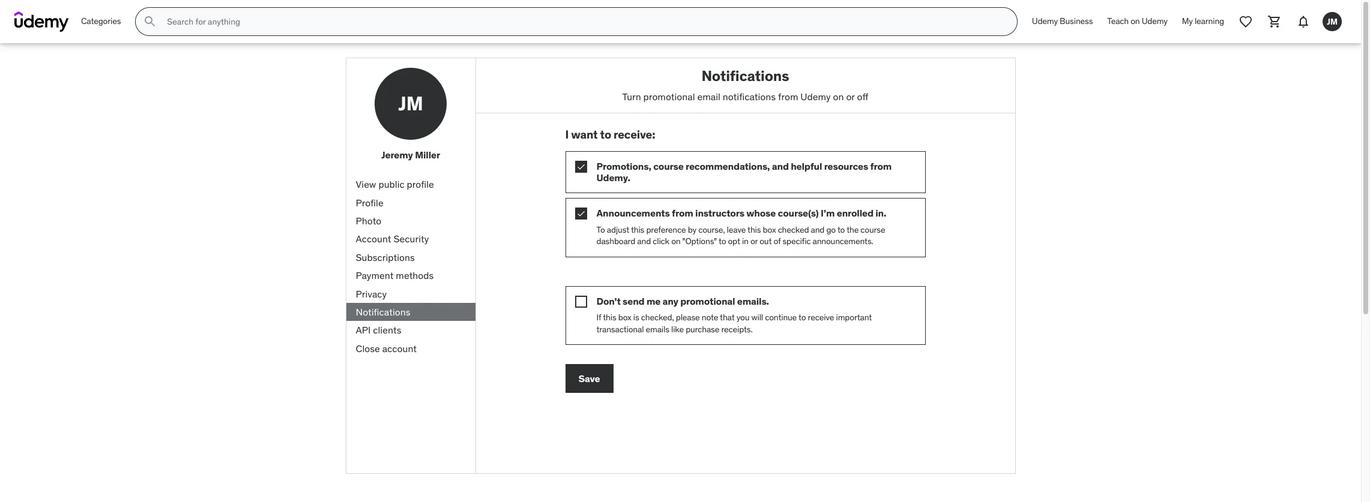 Task type: vqa. For each thing, say whether or not it's contained in the screenshot.
'a' in the git & github crash course: create a repository from scratch! 1. introduction
no



Task type: locate. For each thing, give the bounding box(es) containing it.
0 horizontal spatial course
[[654, 160, 684, 172]]

send
[[623, 295, 645, 307]]

and inside promotions, course recommendations, and helpful resources from udemy.
[[772, 160, 789, 172]]

0 horizontal spatial udemy
[[801, 91, 831, 103]]

and left 'go'
[[811, 224, 825, 235]]

announcements
[[597, 207, 670, 219]]

box up out
[[763, 224, 776, 235]]

0 horizontal spatial from
[[672, 207, 694, 219]]

2 vertical spatial on
[[672, 236, 681, 247]]

small image left announcements
[[575, 208, 587, 220]]

notifications turn promotional email notifications from udemy on or off
[[623, 67, 869, 103]]

udemy left business
[[1033, 16, 1059, 27]]

submit search image
[[143, 14, 158, 29]]

2 vertical spatial from
[[672, 207, 694, 219]]

payment methods
[[356, 270, 434, 282]]

1 vertical spatial box
[[619, 312, 632, 323]]

leave
[[727, 224, 746, 235]]

small image
[[575, 161, 587, 173], [575, 208, 587, 220], [575, 296, 587, 308]]

0 vertical spatial box
[[763, 224, 776, 235]]

course
[[654, 160, 684, 172], [861, 224, 886, 235]]

close account link
[[346, 340, 476, 358]]

photo link
[[346, 212, 476, 230]]

this right if
[[603, 312, 617, 323]]

jm inside jm link
[[1328, 16, 1338, 27]]

don't
[[597, 295, 621, 307]]

0 horizontal spatial notifications
[[356, 306, 411, 318]]

from up by
[[672, 207, 694, 219]]

udemy left the off at the top right of the page
[[801, 91, 831, 103]]

1 horizontal spatial on
[[834, 91, 844, 103]]

out
[[760, 236, 772, 247]]

0 horizontal spatial box
[[619, 312, 632, 323]]

learning
[[1195, 16, 1225, 27]]

preference
[[647, 224, 686, 235]]

continue
[[765, 312, 797, 323]]

announcements.
[[813, 236, 874, 247]]

jm link
[[1319, 7, 1348, 36]]

small image down want
[[575, 161, 587, 173]]

subscriptions link
[[346, 249, 476, 267]]

box left is
[[619, 312, 632, 323]]

emails.
[[738, 295, 770, 307]]

0 horizontal spatial on
[[672, 236, 681, 247]]

shopping cart with 0 items image
[[1268, 14, 1283, 29]]

0 horizontal spatial this
[[603, 312, 617, 323]]

notifications up clients on the left bottom
[[356, 306, 411, 318]]

0 vertical spatial course
[[654, 160, 684, 172]]

view
[[356, 179, 376, 191]]

2 horizontal spatial from
[[871, 160, 892, 172]]

0 vertical spatial notifications
[[702, 67, 790, 85]]

profile link
[[346, 194, 476, 212]]

announcements from instructors whose course(s) i'm enrolled in. to adjust this preference by course, leave this box checked and go to the  course dashboard and click on "options" to opt in or out of specific announcements.
[[597, 207, 887, 247]]

on right click at the top of page
[[672, 236, 681, 247]]

go
[[827, 224, 836, 235]]

from inside announcements from instructors whose course(s) i'm enrolled in. to adjust this preference by course, leave this box checked and go to the  course dashboard and click on "options" to opt in or out of specific announcements.
[[672, 207, 694, 219]]

1 horizontal spatial notifications
[[702, 67, 790, 85]]

from inside promotions, course recommendations, and helpful resources from udemy.
[[871, 160, 892, 172]]

or right in
[[751, 236, 758, 247]]

0 horizontal spatial and
[[638, 236, 651, 247]]

notifications link
[[346, 303, 476, 322]]

udemy
[[1033, 16, 1059, 27], [1142, 16, 1168, 27], [801, 91, 831, 103]]

if
[[597, 312, 602, 323]]

on left the off at the top right of the page
[[834, 91, 844, 103]]

to left receive
[[799, 312, 806, 323]]

1 horizontal spatial this
[[631, 224, 645, 235]]

0 vertical spatial from
[[779, 91, 799, 103]]

2 vertical spatial small image
[[575, 296, 587, 308]]

1 horizontal spatial from
[[779, 91, 799, 103]]

0 vertical spatial on
[[1131, 16, 1141, 27]]

miller
[[415, 149, 440, 161]]

or left the off at the top right of the page
[[847, 91, 855, 103]]

api clients link
[[346, 322, 476, 340]]

from
[[779, 91, 799, 103], [871, 160, 892, 172], [672, 207, 694, 219]]

close
[[356, 343, 380, 355]]

course down in.
[[861, 224, 886, 235]]

1 vertical spatial on
[[834, 91, 844, 103]]

receive:
[[614, 127, 656, 142]]

i'm
[[821, 207, 835, 219]]

from right the notifications
[[779, 91, 799, 103]]

clients
[[373, 325, 402, 337]]

save
[[579, 373, 600, 385]]

1 horizontal spatial jm
[[1328, 16, 1338, 27]]

important
[[837, 312, 872, 323]]

jm right notifications icon at the top of page
[[1328, 16, 1338, 27]]

0 vertical spatial and
[[772, 160, 789, 172]]

1 vertical spatial and
[[811, 224, 825, 235]]

0 vertical spatial jm
[[1328, 16, 1338, 27]]

box
[[763, 224, 776, 235], [619, 312, 632, 323]]

i want to receive:
[[566, 127, 656, 142]]

0 horizontal spatial or
[[751, 236, 758, 247]]

promotional up note
[[681, 295, 736, 307]]

1 vertical spatial notifications
[[356, 306, 411, 318]]

dashboard
[[597, 236, 636, 247]]

this up in
[[748, 224, 761, 235]]

wishlist image
[[1239, 14, 1254, 29]]

1 vertical spatial or
[[751, 236, 758, 247]]

or inside the notifications turn promotional email notifications from udemy on or off
[[847, 91, 855, 103]]

my learning link
[[1176, 7, 1232, 36]]

to right want
[[600, 127, 612, 142]]

this
[[631, 224, 645, 235], [748, 224, 761, 235], [603, 312, 617, 323]]

in.
[[876, 207, 887, 219]]

is
[[634, 312, 640, 323]]

1 horizontal spatial or
[[847, 91, 855, 103]]

to inside don't send me any promotional emails. if this box is checked, please note that you will continue to receive important transactional emails like purchase receipts.
[[799, 312, 806, 323]]

on right teach
[[1131, 16, 1141, 27]]

like
[[672, 324, 684, 335]]

from right resources
[[871, 160, 892, 172]]

my
[[1183, 16, 1194, 27]]

notifications
[[702, 67, 790, 85], [356, 306, 411, 318]]

the
[[847, 224, 859, 235]]

2 horizontal spatial and
[[811, 224, 825, 235]]

save button
[[566, 365, 614, 394]]

will
[[752, 312, 764, 323]]

2 horizontal spatial this
[[748, 224, 761, 235]]

0 vertical spatial or
[[847, 91, 855, 103]]

instructors
[[696, 207, 745, 219]]

1 vertical spatial course
[[861, 224, 886, 235]]

to right 'go'
[[838, 224, 845, 235]]

notifications up the notifications
[[702, 67, 790, 85]]

notifications inside the notifications turn promotional email notifications from udemy on or off
[[702, 67, 790, 85]]

2 small image from the top
[[575, 208, 587, 220]]

small image for announcements from instructors whose course(s) i'm enrolled in.
[[575, 208, 587, 220]]

1 horizontal spatial and
[[772, 160, 789, 172]]

2 horizontal spatial udemy
[[1142, 16, 1168, 27]]

jm
[[1328, 16, 1338, 27], [398, 91, 423, 116]]

i
[[566, 127, 569, 142]]

course right the 'promotions,'
[[654, 160, 684, 172]]

account
[[356, 233, 391, 245]]

notifications
[[723, 91, 776, 103]]

udemy business link
[[1025, 7, 1101, 36]]

jm up the jeremy miller
[[398, 91, 423, 116]]

to
[[597, 224, 605, 235]]

click
[[653, 236, 670, 247]]

in
[[742, 236, 749, 247]]

"options"
[[683, 236, 717, 247]]

1 vertical spatial jm
[[398, 91, 423, 116]]

1 vertical spatial small image
[[575, 208, 587, 220]]

or
[[847, 91, 855, 103], [751, 236, 758, 247]]

0 vertical spatial promotional
[[644, 91, 695, 103]]

and left helpful
[[772, 160, 789, 172]]

course(s)
[[778, 207, 819, 219]]

and
[[772, 160, 789, 172], [811, 224, 825, 235], [638, 236, 651, 247]]

1 vertical spatial from
[[871, 160, 892, 172]]

udemy left my
[[1142, 16, 1168, 27]]

by
[[688, 224, 697, 235]]

1 small image from the top
[[575, 161, 587, 173]]

Search for anything text field
[[165, 11, 1003, 32]]

to left "opt"
[[719, 236, 726, 247]]

want
[[571, 127, 598, 142]]

promotional right turn
[[644, 91, 695, 103]]

0 vertical spatial small image
[[575, 161, 587, 173]]

and left click at the top of page
[[638, 236, 651, 247]]

this down announcements
[[631, 224, 645, 235]]

1 vertical spatial promotional
[[681, 295, 736, 307]]

teach on udemy
[[1108, 16, 1168, 27]]

1 horizontal spatial course
[[861, 224, 886, 235]]

transactional
[[597, 324, 644, 335]]

1 horizontal spatial box
[[763, 224, 776, 235]]

small image left don't
[[575, 296, 587, 308]]

payment
[[356, 270, 394, 282]]

adjust
[[607, 224, 630, 235]]

3 small image from the top
[[575, 296, 587, 308]]

please
[[676, 312, 700, 323]]

turn
[[623, 91, 641, 103]]



Task type: describe. For each thing, give the bounding box(es) containing it.
udemy inside the notifications turn promotional email notifications from udemy on or off
[[801, 91, 831, 103]]

promotional inside don't send me any promotional emails. if this box is checked, please note that you will continue to receive important transactional emails like purchase receipts.
[[681, 295, 736, 307]]

privacy
[[356, 288, 387, 300]]

subscriptions
[[356, 252, 415, 264]]

that
[[720, 312, 735, 323]]

off
[[858, 91, 869, 103]]

small image for promotions, course recommendations, and helpful resources from udemy.
[[575, 161, 587, 173]]

you
[[737, 312, 750, 323]]

my learning
[[1183, 16, 1225, 27]]

promotional inside the notifications turn promotional email notifications from udemy on or off
[[644, 91, 695, 103]]

privacy link
[[346, 285, 476, 303]]

notifications for notifications
[[356, 306, 411, 318]]

teach
[[1108, 16, 1129, 27]]

on inside announcements from instructors whose course(s) i'm enrolled in. to adjust this preference by course, leave this box checked and go to the  course dashboard and click on "options" to opt in or out of specific announcements.
[[672, 236, 681, 247]]

close account
[[356, 343, 417, 355]]

view public profile
[[356, 179, 434, 191]]

notifications for notifications turn promotional email notifications from udemy on or off
[[702, 67, 790, 85]]

me
[[647, 295, 661, 307]]

photo
[[356, 215, 382, 227]]

2 vertical spatial and
[[638, 236, 651, 247]]

api clients
[[356, 325, 402, 337]]

any
[[663, 295, 679, 307]]

view public profile link
[[346, 176, 476, 194]]

opt
[[728, 236, 741, 247]]

course,
[[699, 224, 725, 235]]

purchase
[[686, 324, 720, 335]]

checked
[[778, 224, 809, 235]]

account
[[382, 343, 417, 355]]

notifications image
[[1297, 14, 1311, 29]]

course inside announcements from instructors whose course(s) i'm enrolled in. to adjust this preference by course, leave this box checked and go to the  course dashboard and click on "options" to opt in or out of specific announcements.
[[861, 224, 886, 235]]

box inside don't send me any promotional emails. if this box is checked, please note that you will continue to receive important transactional emails like purchase receipts.
[[619, 312, 632, 323]]

2 horizontal spatial on
[[1131, 16, 1141, 27]]

payment methods link
[[346, 267, 476, 285]]

small image for don't send me any promotional emails.
[[575, 296, 587, 308]]

box inside announcements from instructors whose course(s) i'm enrolled in. to adjust this preference by course, leave this box checked and go to the  course dashboard and click on "options" to opt in or out of specific announcements.
[[763, 224, 776, 235]]

of
[[774, 236, 781, 247]]

recommendations,
[[686, 160, 770, 172]]

on inside the notifications turn promotional email notifications from udemy on or off
[[834, 91, 844, 103]]

categories button
[[74, 7, 128, 36]]

categories
[[81, 16, 121, 27]]

enrolled
[[837, 207, 874, 219]]

from inside the notifications turn promotional email notifications from udemy on or off
[[779, 91, 799, 103]]

profile
[[407, 179, 434, 191]]

udemy image
[[14, 11, 69, 32]]

jeremy miller
[[381, 149, 440, 161]]

teach on udemy link
[[1101, 7, 1176, 36]]

promotions,
[[597, 160, 652, 172]]

methods
[[396, 270, 434, 282]]

jeremy
[[381, 149, 413, 161]]

checked,
[[641, 312, 674, 323]]

resources
[[825, 160, 869, 172]]

course inside promotions, course recommendations, and helpful resources from udemy.
[[654, 160, 684, 172]]

account security
[[356, 233, 429, 245]]

whose
[[747, 207, 776, 219]]

1 horizontal spatial udemy
[[1033, 16, 1059, 27]]

security
[[394, 233, 429, 245]]

udemy business
[[1033, 16, 1094, 27]]

promotions, course recommendations, and helpful resources from udemy.
[[597, 160, 892, 184]]

business
[[1060, 16, 1094, 27]]

receive
[[808, 312, 835, 323]]

emails
[[646, 324, 670, 335]]

helpful
[[791, 160, 823, 172]]

don't send me any promotional emails. if this box is checked, please note that you will continue to receive important transactional emails like purchase receipts.
[[597, 295, 872, 335]]

profile
[[356, 197, 384, 209]]

udemy.
[[597, 172, 631, 184]]

0 horizontal spatial jm
[[398, 91, 423, 116]]

email
[[698, 91, 721, 103]]

specific
[[783, 236, 811, 247]]

public
[[379, 179, 405, 191]]

or inside announcements from instructors whose course(s) i'm enrolled in. to adjust this preference by course, leave this box checked and go to the  course dashboard and click on "options" to opt in or out of specific announcements.
[[751, 236, 758, 247]]

account security link
[[346, 230, 476, 249]]

this inside don't send me any promotional emails. if this box is checked, please note that you will continue to receive important transactional emails like purchase receipts.
[[603, 312, 617, 323]]

receipts.
[[722, 324, 753, 335]]

note
[[702, 312, 719, 323]]

api
[[356, 325, 371, 337]]



